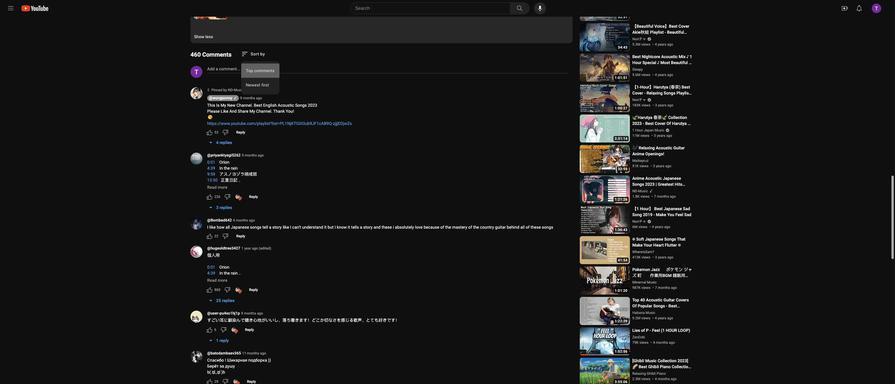 Task type: describe. For each thing, give the bounding box(es) containing it.
0 vertical spatial harutya
[[672, 121, 687, 126]]

【1 hour】 best japanese sad song 2019 - make you feel sad by noriチャ 6,068,846 views 4 years ago 1 hour, 30 minutes element
[[633, 206, 693, 218]]

how
[[217, 225, 225, 230]]

anime acoustic japanese songs 2023 | greatest hits japanese acoustic cover of popular songs playlist by nd-music 1,829 views 7 months ago 1 hour, 21 minutes element
[[633, 176, 693, 199]]

2 read from the top
[[207, 278, 217, 283]]

top for top comments
[[246, 68, 253, 73]]

@hugeoldtree3427 image
[[191, 246, 203, 258]]

bgm inside [ghibli music collection 2023] 🌈 best ghibli piano collection 🍉 bgm for work/relax/study
[[639, 371, 648, 376]]

9 inside '@user-pu4xo1hj1p 9 months ago すごい耳に馴染んで聴き心地がいいし、落ち着きます！どこか切なさを感じる歌声、とても好きです！'
[[241, 312, 243, 316]]

22
[[214, 235, 218, 239]]

2 all from the left
[[521, 225, 525, 230]]

1 hour, 1 minute, 20 seconds element
[[615, 289, 628, 293]]

acoustic up greatest
[[646, 176, 662, 181]]

2 horizontal spatial a
[[360, 225, 362, 230]]

спасибо
[[207, 358, 224, 363]]

13:50
[[207, 178, 218, 183]]

sort by button
[[241, 50, 265, 58]]

instrumental
[[633, 310, 656, 315]]

reply text field down share
[[236, 131, 245, 135]]

newest first link
[[241, 78, 279, 92]]

1 hour, 1 minute, 51 seconds element
[[615, 76, 628, 80]]

2023 inside anime acoustic japanese songs 2023 | greatest hits japanese acoustic cover of popular songs playlist
[[645, 182, 655, 187]]

months down greatest
[[657, 195, 669, 199]]

душу
[[225, 364, 235, 369]]

0 horizontal spatial nd-
[[228, 88, 234, 92]]

years for hour】
[[655, 225, 664, 229]]

3 for openings!
[[653, 164, 655, 168]]

34 minutes, 43 seconds element
[[618, 45, 628, 50]]

beautiful inside best nightcore acoustic mix ♪ 1 hour special ♪ most beautiful & emotional music
[[671, 60, 688, 65]]

0 vertical spatial ❄︎
[[633, 237, 636, 242]]

226
[[214, 195, 220, 199]]

months down music at right
[[658, 286, 670, 290]]

songs up hour】
[[648, 194, 660, 199]]

by for pinned
[[223, 88, 227, 92]]

9 months ago link for 0:01
[[242, 153, 264, 158]]

more inside @priyanktyagi5262 9 months ago 0:01 orion 4:39 in the rain 9:59 アスノヨゾラ哨戒班 13:50 正直日記 read more
[[218, 185, 228, 190]]

the left country
[[473, 225, 479, 230]]

1 hour, 30 minutes, 43 seconds element
[[615, 228, 628, 232]]

playlist inside 【1-hour】harutya (春茶) best cover - relaxing songs playlist #2
[[677, 91, 691, 96]]

songs inside 【1-hour】harutya (春茶) best cover - relaxing songs playlist #2
[[664, 91, 676, 96]]

226 likes element
[[214, 195, 220, 200]]

@hugeoldtree3427 1 year ago (edited)
[[207, 246, 271, 251]]

flutter
[[665, 243, 677, 248]]

0 vertical spatial 9
[[240, 96, 242, 100]]

years for 40
[[658, 317, 667, 321]]

months inside @batodambaev365 11 months ago спасибо ! шикарная подборка )) берёт за душу b( ಥ⁠_⁠ಥ )b
[[247, 352, 259, 356]]

of right mastery
[[468, 225, 472, 230]]

zjjjedjwzs
[[333, 121, 352, 126]]

0 vertical spatial 9 months ago link
[[240, 96, 262, 101]]

🍃harutya 春茶🍃 collection 2023  - best cover of harutya 春 茶 - harutya 春茶 best song of all time 🍃🌿
[[633, 115, 692, 138]]

@priyanktyagi5262 image
[[191, 153, 203, 165]]

1 vertical spatial ♪
[[658, 60, 660, 65]]

1 horizontal spatial ❄︎
[[678, 243, 681, 248]]

and
[[229, 109, 237, 114]]

【1-hour】harutya (春茶) best cover - relaxing songs playlist #2 by noriチャ 183,632 views 3 years ago 1 hour element
[[633, 84, 693, 102]]

1 vertical spatial my
[[250, 109, 255, 114]]

1:22:29
[[615, 320, 628, 324]]

months down lies of p  - feel (1 hour loop) by zenenki 79,384 views 4 months ago 1 hour, 2 minutes 'element'
[[656, 341, 668, 345]]

avatar image image
[[872, 4, 882, 13]]

the inside @priyanktyagi5262 9 months ago 0:01 orion 4:39 in the rain 9:59 アスノヨゾラ哨戒班 13:50 正直日記 read more
[[224, 166, 230, 171]]

アスノヨゾラ哨戒班
[[219, 172, 257, 177]]

japan
[[644, 128, 654, 133]]

1:00:27
[[615, 106, 628, 111]]

reply link for @priyanktyagi5262
[[246, 192, 262, 202]]

0:01 inside @priyanktyagi5262 9 months ago 0:01 orion 4:39 in the rain 9:59 アスノヨゾラ哨戒班 13:50 正直日記 read more
[[207, 160, 215, 165]]

views for anime acoustic japanese songs 2023 | greatest hits japanese acoustic cover of popular songs playlist
[[641, 195, 650, 199]]

orion inside the 0:01 orion 4:39 in the rain
[[219, 265, 229, 270]]

- inside 【1-hour】harutya (春茶) best cover - relaxing songs playlist #2
[[645, 91, 646, 96]]

show less button
[[194, 34, 213, 40]]

acoustic inside 'this is my new channel. best english acoustic songs 2023 please like and share my channel. thank you!'
[[278, 103, 294, 108]]

years for nightcore
[[658, 73, 667, 77]]

2.3m views
[[633, 378, 651, 382]]

popular inside top 40 acoustic guitar covers of popular songs - best instrumental music 2019
[[638, 304, 653, 309]]

413k
[[633, 256, 641, 260]]

zenenki
[[633, 336, 645, 340]]

behind
[[507, 225, 520, 230]]

music up 9.2m views at the right
[[646, 311, 656, 315]]

of right because
[[441, 225, 444, 230]]

53 likes element
[[214, 130, 218, 135]]

3 years ago for acoustic
[[653, 164, 672, 168]]

4 years ago for ♪
[[655, 73, 674, 77]]

ポケモン
[[666, 268, 683, 272]]

1 vertical spatial piano
[[657, 372, 666, 376]]

4 years ago for make
[[652, 225, 671, 229]]

0 vertical spatial channel.
[[237, 103, 253, 108]]

songs inside ❄︎ soft japanese songs that make your heart flutter ❄︎
[[665, 237, 676, 242]]

anime inside anime acoustic japanese songs 2023 | greatest hits japanese acoustic cover of popular songs playlist
[[633, 176, 645, 181]]

🍃harutya
[[633, 115, 653, 120]]

1.8k
[[633, 195, 640, 199]]

habana music
[[633, 311, 656, 315]]

9 inside @priyanktyagi5262 9 months ago 0:01 orion 4:39 in the rain 9:59 アスノヨゾラ哨戒班 13:50 正直日記 read more
[[242, 154, 244, 158]]

loop)
[[678, 329, 690, 333]]

piano inside [ghibli music collection 2023] 🌈 best ghibli piano collection 🍉 bgm for work/relax/study
[[660, 365, 671, 370]]

4 for [ghibli
[[655, 378, 657, 382]]

songs inside top 40 acoustic guitar covers of popular songs - best instrumental music 2019
[[654, 304, 665, 309]]

understand
[[302, 225, 323, 230]]

1 horizontal spatial a
[[269, 225, 271, 230]]

0 horizontal spatial harutya
[[640, 127, 655, 132]]

3 hours, 55 minutes, 6 seconds element
[[615, 381, 628, 384]]

53
[[214, 131, 218, 135]]

1 vertical spatial sad
[[685, 213, 692, 217]]

share
[[238, 109, 249, 114]]

ghibli inside [ghibli music collection 2023] 🌈 best ghibli piano collection 🍉 bgm for work/relax/study
[[649, 365, 659, 370]]

2023 inside 'this is my new channel. best english acoustic songs 2023 please like and share my channel. thank you!'
[[308, 103, 317, 108]]

1 hour, 21 minutes, 26 seconds element
[[615, 198, 628, 202]]

years for 春茶🍃
[[657, 134, 666, 138]]

months down work/relax/study
[[658, 378, 670, 382]]

0:01 inside the 0:01 orion 4:39 in the rain
[[207, 265, 215, 270]]

🎶 relaxing acoustic guitar anime openings!
[[633, 146, 685, 157]]

4 months ago link
[[233, 218, 255, 223]]

@priyanktyagi5262
[[207, 153, 241, 158]]

0 vertical spatial sad
[[683, 207, 690, 211]]

ago inside @priyanktyagi5262 9 months ago 0:01 orion 4:39 in the rain 9:59 アスノヨゾラ哨戒班 13:50 正直日記 read more
[[258, 154, 264, 158]]

1 horizontal spatial channel.
[[256, 109, 272, 114]]

1 vertical spatial hour
[[636, 128, 643, 133]]

1:01:20
[[615, 289, 628, 293]]

years for relaxing
[[656, 164, 665, 168]]

of right behind
[[526, 225, 530, 230]]

add
[[207, 67, 215, 72]]

)b
[[221, 370, 225, 375]]

4 for 【beautiful
[[655, 42, 657, 47]]

hour】harutya
[[641, 85, 669, 90]]

1 like from the left
[[209, 225, 216, 230]]

views for lies of p  - feel (1 hour loop)
[[640, 341, 649, 345]]

5.3m
[[633, 42, 641, 47]]

!
[[225, 358, 226, 363]]

4 inside "@bombed642 4 months ago i like how all japanese songs tell a story like i can't understand it but i know it tells a story and these i absolutely love because of the mastery of the country guitar behind all of these songs"
[[233, 219, 235, 223]]

32:59 link
[[580, 145, 630, 174]]

【beautiful
[[633, 24, 654, 29]]

reply for @batodambaev365
[[247, 380, 256, 384]]

best nightcore acoustic mix ♪ 1 hour special ♪ most beautiful & emotional music
[[633, 54, 692, 71]]

9:59 link
[[207, 172, 215, 177]]

p
[[646, 329, 649, 333]]

relaxing inside "🎶 relaxing acoustic guitar anime openings!"
[[639, 146, 655, 151]]

music up 9 months ago at the top
[[234, 88, 244, 92]]

reply link for @batodambaev365
[[244, 378, 260, 385]]

add a comment...
[[207, 67, 240, 72]]

79k views
[[633, 341, 649, 345]]

413k views
[[633, 256, 651, 260]]

3 years ago for japanese
[[655, 256, 674, 260]]

❄︎ soft japanese songs that make your heart flutter ❄︎
[[633, 237, 686, 248]]

views for 【beautiful voice】best cover akie秋絵 playlist - beautiful japanese songs | collection #3
[[642, 42, 651, 47]]

of down 春
[[686, 127, 690, 132]]

ago inside '@user-pu4xo1hj1p 9 months ago すごい耳に馴染んで聴き心地がいいし、落ち着きます！どこか切なさを感じる歌声、とても好きです！'
[[257, 312, 263, 316]]

playlist inside 【beautiful voice】best cover akie秋絵 playlist - beautiful japanese songs | collection #3
[[650, 30, 664, 35]]

read more button for @priyanktyagi5262
[[207, 185, 228, 191]]

1 horizontal spatial ♪
[[687, 54, 689, 59]]

1 songs from the left
[[250, 225, 262, 230]]

the inside the 0:01 orion 4:39 in the rain
[[224, 271, 230, 276]]

5.6m
[[633, 73, 641, 77]]

cover inside 【1-hour】harutya (春茶) best cover - relaxing songs playlist #2
[[633, 91, 643, 96]]

9 months ago link for ago
[[241, 311, 263, 317]]

minemal music
[[633, 281, 657, 285]]

за
[[220, 364, 224, 369]]

anime inside "🎶 relaxing acoustic guitar anime openings!"
[[633, 152, 645, 157]]

thank
[[273, 109, 285, 114]]

feel inside 【1 hour】 best japanese sad song 2019 - make you feel sad
[[676, 213, 684, 217]]

work/relax/study
[[656, 371, 687, 376]]

reply link for @hugeoldtree3427
[[246, 286, 262, 295]]

collection down 2023]
[[672, 365, 691, 370]]

4 for 【1
[[652, 225, 654, 229]]

6m
[[633, 225, 638, 229]]

years for soft
[[658, 256, 667, 260]]

【1
[[633, 207, 639, 211]]

group containing sort by
[[241, 50, 279, 98]]

860 likes element
[[214, 288, 220, 293]]

less
[[206, 34, 213, 39]]

best up japan
[[646, 121, 654, 126]]

beautiful inside 【beautiful voice】best cover akie秋絵 playlist - beautiful japanese songs | collection #3
[[667, 30, 684, 35]]

views for top 40 acoustic guitar covers of popular songs - best instrumental music 2019
[[642, 317, 651, 321]]

collection inside 🍃harutya 春茶🍃 collection 2023  - best cover of harutya 春 茶 - harutya 春茶 best song of all time 🍃🌿
[[669, 115, 687, 120]]

but
[[328, 225, 334, 230]]

茶
[[633, 127, 637, 132]]

@user-
[[207, 312, 220, 316]]

cover inside 🍃harutya 春茶🍃 collection 2023  - best cover of harutya 春 茶 - harutya 春茶 best song of all time 🍃🌿
[[655, 121, 666, 126]]

@wongsonny
[[209, 96, 232, 100]]

english
[[263, 103, 277, 108]]

voice】best
[[655, 24, 678, 29]]

32:59
[[618, 167, 628, 171]]

2019 inside top 40 acoustic guitar covers of popular songs - best instrumental music 2019
[[670, 310, 679, 315]]

@priyanktyagi5262 9 months ago 0:01 orion 4:39 in the rain 9:59 アスノヨゾラ哨戒班 13:50 正直日記 read more
[[207, 153, 264, 190]]

the left mastery
[[445, 225, 451, 230]]

best inside 【1 hour】 best japanese sad song 2019 - make you feel sad
[[655, 207, 663, 211]]

41:54 link
[[580, 237, 630, 265]]

relaxing inside 【1-hour】harutya (春茶) best cover - relaxing songs playlist #2
[[647, 91, 663, 96]]

Add a comment... text field
[[207, 67, 240, 72]]

2 0:01 link from the top
[[207, 265, 215, 271]]

comments
[[254, 68, 275, 73]]

is
[[216, 103, 220, 108]]

reply link for @user-pu4xo1hj1p
[[242, 326, 258, 335]]

months inside '@user-pu4xo1hj1p 9 months ago すごい耳に馴染んで聴き心地がいいし、落ち着きます！どこか切なさを感じる歌声、とても好きです！'
[[244, 312, 256, 316]]

1 inside @hugeoldtree3427 1 year ago (edited)
[[242, 247, 244, 251]]

1 i from the left
[[207, 225, 208, 230]]

read inside @priyanktyagi5262 9 months ago 0:01 orion 4:39 in the rain 9:59 アスノヨゾラ哨戒班 13:50 正直日記 read more
[[207, 185, 217, 190]]

like
[[221, 109, 228, 114]]

music
[[652, 280, 663, 284]]

make inside 【1 hour】 best japanese sad song 2019 - make you feel sad
[[656, 213, 667, 217]]

ジャ
[[684, 268, 693, 272]]

❄︎ soft japanese songs that make your heart flutter ❄︎ by whereissam? 413,008 views 3 years ago 41 minutes element
[[633, 237, 693, 249]]

0 horizontal spatial my
[[221, 103, 226, 108]]

4 months ago for hour
[[653, 341, 675, 345]]

- inside 'element'
[[650, 329, 651, 333]]

ズ
[[633, 274, 637, 278]]

(edited)
[[259, 247, 271, 251]]

please
[[207, 109, 220, 114]]

tells
[[351, 225, 359, 230]]

love
[[415, 225, 423, 230]]

2 these from the left
[[531, 225, 541, 230]]

of inside top 40 acoustic guitar covers of popular songs - best instrumental music 2019
[[633, 304, 637, 309]]

4 for top
[[655, 317, 657, 321]]

2023 inside 🍃harutya 春茶🍃 collection 2023  - best cover of harutya 春 茶 - harutya 春茶 best song of all time 🍃🌿
[[633, 121, 642, 126]]

2 i from the left
[[290, 225, 291, 230]]

1.8k views
[[633, 195, 650, 199]]

make inside ❄︎ soft japanese songs that make your heart flutter ❄︎
[[633, 243, 643, 248]]

cover inside anime acoustic japanese songs 2023 | greatest hits japanese acoustic cover of popular songs playlist
[[669, 188, 680, 193]]

【1-hour】harutya (春茶) best cover - relaxing songs playlist #2
[[633, 85, 691, 102]]

春茶🍃
[[654, 115, 667, 120]]

@hugeoldtree3427 link
[[207, 246, 240, 252]]

acoustic inside "🎶 relaxing acoustic guitar anime openings!"
[[656, 146, 673, 151]]

1:21:26 link
[[580, 176, 630, 204]]

songs inside 'this is my new channel. best english acoustic songs 2023 please like and share my channel. thank you!'
[[295, 103, 307, 108]]

of down 春茶🍃
[[667, 121, 671, 126]]

best inside [ghibli music collection 2023] 🌈 best ghibli piano collection 🍉 bgm for work/relax/study
[[639, 365, 647, 370]]

can't
[[292, 225, 301, 230]]

music inside top 40 acoustic guitar covers of popular songs - best instrumental music 2019
[[657, 310, 669, 315]]

views for ❄︎ soft japanese songs that make your heart flutter ❄︎
[[642, 256, 651, 260]]

4 years ago for songs
[[655, 42, 674, 47]]

months inside @priyanktyagi5262 9 months ago 0:01 orion 4:39 in the rain 9:59 アスノヨゾラ哨戒班 13:50 正直日記 read more
[[245, 154, 257, 158]]

3 for make
[[655, 256, 657, 260]]

country
[[480, 225, 494, 230]]

1 hour, 27 seconds element
[[615, 106, 628, 111]]

3 years ago for (春茶)
[[655, 103, 674, 108]]

feel inside 'element'
[[652, 329, 660, 333]]

songs up nd-music
[[633, 182, 644, 187]]

1 year ago (edited) link
[[242, 246, 271, 252]]

tyler black image
[[191, 66, 203, 78]]

@wongsonny, official artist channel element
[[209, 96, 232, 101]]

【beautiful voice】best cover akie秋絵 playlist - beautiful japanese songs | collection #3 by noriチャ 5,313,153 views 4 years ago 34 minutes element
[[633, 23, 693, 41]]

41:54
[[618, 259, 628, 263]]

most
[[661, 60, 670, 65]]

first
[[261, 83, 269, 87]]

41 minutes, 54 seconds element
[[618, 259, 628, 263]]

year
[[244, 247, 251, 251]]

ago inside "@bombed642 4 months ago i like how all japanese songs tell a story like i can't understand it but i know it tells a story and these i absolutely love because of the mastery of the country guitar behind all of these songs"
[[249, 219, 255, 223]]

22 likes element
[[214, 234, 218, 239]]

reply text field for ago
[[245, 328, 254, 332]]



Task type: vqa. For each thing, say whether or not it's contained in the screenshot.


Task type: locate. For each thing, give the bounding box(es) containing it.
29
[[214, 380, 218, 384]]

acoustic down greatest
[[652, 188, 668, 193]]

4:39 inside the 0:01 orion 4:39 in the rain
[[207, 271, 215, 276]]

in inside @priyanktyagi5262 9 months ago 0:01 orion 4:39 in the rain 9:59 アスノヨゾラ哨戒班 13:50 正直日記 read more
[[219, 166, 223, 171]]

0 vertical spatial feel
[[676, 213, 684, 217]]

2 vertical spatial 9
[[241, 312, 243, 316]]

1 read more button from the top
[[207, 185, 228, 191]]

1 vertical spatial 2019
[[670, 310, 679, 315]]

newest first
[[246, 83, 269, 87]]

- inside 【beautiful voice】best cover akie秋絵 playlist - beautiful japanese songs | collection #3
[[665, 30, 666, 35]]

reply for @hugeoldtree3427
[[249, 288, 258, 292]]

987k views
[[633, 286, 651, 290]]

4 months ago
[[653, 341, 675, 345], [655, 378, 677, 382]]

ghibli up for
[[649, 365, 659, 370]]

2 songs from the left
[[542, 225, 553, 230]]

@batodambaev365
[[207, 352, 241, 356]]

1 vertical spatial 0:01
[[207, 265, 215, 270]]

cover down hits
[[669, 188, 680, 193]]

reply text field up 11 months ago link
[[245, 328, 254, 332]]

popular up instrumental
[[638, 304, 653, 309]]

7 for music
[[655, 286, 657, 290]]

(1
[[661, 329, 665, 333]]

0 vertical spatial 7 months ago
[[654, 195, 676, 199]]

cover down 【1-
[[633, 91, 643, 96]]

popular down nd-music
[[633, 194, 647, 199]]

my
[[221, 103, 226, 108], [250, 109, 255, 114]]

@bombed642
[[207, 218, 232, 223]]

0 vertical spatial 4 months ago
[[653, 341, 675, 345]]

views for 🍃harutya 春茶🍃 collection 2023  - best cover of harutya 春 茶 - harutya 春茶 best song of all time 🍃🌿
[[641, 134, 650, 138]]

relaxing down hour】harutya
[[647, 91, 663, 96]]

2 vertical spatial relaxing
[[633, 372, 646, 376]]

0 horizontal spatial it
[[324, 225, 327, 230]]

2 vertical spatial 9 months ago link
[[241, 311, 263, 317]]

playlist down voice】best
[[650, 30, 664, 35]]

2 vertical spatial 2023
[[645, 182, 655, 187]]

0 vertical spatial |
[[665, 36, 666, 41]]

collection
[[667, 36, 686, 41], [669, 115, 687, 120], [658, 359, 677, 364], [672, 365, 691, 370]]

0 horizontal spatial story
[[273, 225, 282, 230]]

1 vertical spatial channel.
[[256, 109, 272, 114]]

months up the アスノヨゾラ哨戒班
[[245, 154, 257, 158]]

6m views
[[633, 225, 648, 229]]

0 vertical spatial more
[[218, 185, 228, 190]]

4 up hour】harutya
[[655, 73, 657, 77]]

best inside 'this is my new channel. best english acoustic songs 2023 please like and share my channel. thank you!'
[[254, 103, 262, 108]]

the up 正直日記
[[224, 166, 230, 171]]

2 story from the left
[[363, 225, 373, 230]]

acoustic up the you!
[[278, 103, 294, 108]]

read more button up the 860 likes element
[[207, 278, 228, 284]]

music inside [ghibli music collection 2023] 🌈 best ghibli piano collection 🍉 bgm for work/relax/study
[[646, 359, 657, 364]]

32 minutes, 51 seconds element
[[618, 15, 628, 19]]

bgm inside pokemon jazz   　 ポケモン ジャ ズ  町　　作業用bgm 睡眠用 bgm cafe music
[[633, 280, 642, 284]]

1 rain from the top
[[231, 166, 238, 171]]

берёт
[[207, 364, 219, 369]]

of inside lies of p  - feel (1 hour loop) by zenenki 79,384 views 4 months ago 1 hour, 2 minutes 'element'
[[641, 329, 645, 333]]

music down the 町　　作業用bgm
[[647, 281, 657, 285]]

9.2m views
[[633, 317, 651, 321]]

2 vertical spatial 1
[[242, 247, 244, 251]]

3 years ago down 春茶
[[654, 134, 673, 138]]

0 vertical spatial relaxing
[[647, 91, 663, 96]]

group
[[241, 50, 279, 98]]

ghibli up 2.3m views
[[647, 372, 656, 376]]

more inside dropdown button
[[218, 278, 228, 283]]

0:01 link down 個人用
[[207, 265, 215, 271]]

1 up the all
[[633, 128, 635, 133]]

5.3m views
[[633, 42, 651, 47]]

by right the pinned
[[223, 88, 227, 92]]

1
[[690, 54, 692, 59], [633, 128, 635, 133], [242, 247, 244, 251]]

2023]
[[678, 359, 689, 364]]

183k
[[633, 103, 641, 108]]

0 vertical spatial read
[[207, 185, 217, 190]]

1 horizontal spatial top
[[633, 298, 639, 303]]

1 in from the top
[[219, 166, 223, 171]]

list box containing top comments
[[241, 61, 279, 95]]

sort
[[251, 52, 259, 56]]

piano
[[660, 365, 671, 370], [657, 372, 666, 376]]

cover inside 【beautiful voice】best cover akie秋絵 playlist - beautiful japanese songs | collection #3
[[679, 24, 690, 29]]

habana
[[633, 311, 645, 315]]

1 vertical spatial 0:01 link
[[207, 265, 215, 271]]

0 horizontal spatial all
[[226, 225, 230, 230]]

0 vertical spatial orion
[[219, 160, 229, 165]]

3 for best
[[654, 134, 656, 138]]

2 orion from the top
[[219, 265, 229, 270]]

1 vertical spatial feel
[[652, 329, 660, 333]]

подборка
[[248, 358, 267, 363]]

0 vertical spatial nd-
[[228, 88, 234, 92]]

best down [ghibli
[[639, 365, 647, 370]]

nightcore
[[642, 54, 660, 59]]

months down the newest
[[243, 96, 255, 100]]

0 horizontal spatial channel.
[[237, 103, 253, 108]]

0 horizontal spatial song
[[633, 213, 642, 217]]

1:30:43
[[615, 228, 628, 232]]

0 horizontal spatial 2019
[[643, 213, 653, 217]]

🍉
[[633, 371, 638, 376]]

3 for -
[[655, 103, 657, 108]]

acoustic right 40
[[646, 298, 663, 303]]

top inside top 40 acoustic guitar covers of popular songs - best instrumental music 2019
[[633, 298, 639, 303]]

1 vertical spatial 4:39 link
[[207, 271, 215, 277]]

32:51
[[618, 15, 628, 19]]

by for sort
[[260, 52, 265, 56]]

rain inside the 0:01 orion 4:39 in the rain
[[231, 271, 238, 276]]

1 anime from the top
[[633, 152, 645, 157]]

reply for @user-pu4xo1hj1p
[[245, 328, 254, 332]]

japanese inside 【1 hour】 best japanese sad song 2019 - make you feel sad
[[664, 207, 682, 211]]

top inside list box
[[246, 68, 253, 73]]

4:39 link up 9:59
[[207, 166, 215, 172]]

4 up nightcore
[[655, 42, 657, 47]]

【beautiful voice】best cover akie秋絵 playlist - beautiful japanese songs | collection #3
[[633, 24, 692, 41]]

pu4xo1hj1p
[[220, 312, 240, 316]]

- inside 【1 hour】 best japanese sad song 2019 - make you feel sad
[[654, 213, 655, 217]]

0 horizontal spatial feel
[[652, 329, 660, 333]]

7 for acoustic
[[654, 195, 656, 199]]

lies of p  - feel (1 hour loop)
[[633, 329, 690, 333]]

playlist inside anime acoustic japanese songs 2023 | greatest hits japanese acoustic cover of popular songs playlist
[[661, 194, 675, 199]]

11m
[[633, 134, 640, 138]]

views for pokemon jazz   　 ポケモン ジャ ズ  町　　作業用bgm 睡眠用 bgm cafe music
[[642, 286, 651, 290]]

sad
[[683, 207, 690, 211], [685, 213, 692, 217]]

years for voice】best
[[658, 42, 667, 47]]

views down 'minemal music'
[[642, 286, 651, 290]]

2 read more button from the top
[[207, 278, 228, 284]]

4:39 up 9:59
[[207, 166, 215, 171]]

2:31:14
[[615, 137, 628, 141]]

pinned by nd-music
[[211, 88, 244, 92]]

reply text field up @hugeoldtree3427 1 year ago (edited)
[[236, 235, 245, 239]]

1 hour, 22 minutes, 29 seconds element
[[615, 320, 628, 324]]

japanese up greatest
[[663, 176, 681, 181]]

1 vertical spatial orion
[[219, 265, 229, 270]]

1 4:39 from the top
[[207, 166, 215, 171]]

guitar for 🎶 relaxing acoustic guitar anime openings!
[[674, 146, 685, 151]]

best inside best nightcore acoustic mix ♪ 1 hour special ♪ most beautiful & emotional music
[[633, 54, 641, 59]]

@bombed642 image
[[191, 218, 203, 230]]

best
[[633, 54, 641, 59], [682, 85, 690, 90], [254, 103, 262, 108], [646, 121, 654, 126], [665, 127, 674, 132], [655, 207, 663, 211], [669, 304, 677, 309], [639, 365, 647, 370]]

4:56 link
[[194, 0, 228, 20]]

0 vertical spatial anime
[[633, 152, 645, 157]]

&
[[689, 60, 692, 65]]

♪
[[687, 54, 689, 59], [658, 60, 660, 65]]

0 vertical spatial 1
[[690, 54, 692, 59]]

akie秋絵
[[633, 30, 649, 35]]

views down emotional on the right
[[642, 73, 651, 77]]

2 in from the top
[[219, 271, 223, 276]]

1 vertical spatial 1
[[633, 128, 635, 133]]

1 it from the left
[[324, 225, 327, 230]]

- inside top 40 acoustic guitar covers of popular songs - best instrumental music 2019
[[666, 304, 668, 309]]

32:51 link
[[580, 0, 630, 22]]

0 horizontal spatial these
[[382, 225, 392, 230]]

guitar for top 40 acoustic guitar covers of popular songs - best instrumental music 2019
[[664, 298, 675, 303]]

4 years ago
[[655, 42, 674, 47], [655, 73, 674, 77], [652, 225, 671, 229], [655, 317, 674, 321]]

1:30:43 link
[[580, 206, 630, 235]]

Search text field
[[355, 4, 509, 12]]

1 horizontal spatial 1
[[633, 128, 635, 133]]

4 right @bombed642
[[233, 219, 235, 223]]

popular inside anime acoustic japanese songs 2023 | greatest hits japanese acoustic cover of popular songs playlist
[[633, 194, 647, 199]]

7 months ago down music at right
[[655, 286, 677, 290]]

reply for @priyanktyagi5262
[[249, 195, 258, 199]]

3 years ago for collection
[[654, 134, 673, 138]]

reply text field for спасибо
[[247, 380, 256, 384]]

songs up https://www.youtube.com/playlist?list=pl1njktigti3ub9jf1cab9q-zjjjedjwzs on the top left of the page
[[295, 103, 307, 108]]

0 vertical spatial by
[[260, 52, 265, 56]]

1:01:51 link
[[580, 54, 630, 82]]

1 story from the left
[[273, 225, 282, 230]]

| inside 【beautiful voice】best cover akie秋絵 playlist - beautiful japanese songs | collection #3
[[665, 36, 666, 41]]

4 years ago down most
[[655, 73, 674, 77]]

1 vertical spatial anime
[[633, 176, 645, 181]]

1 horizontal spatial my
[[250, 109, 255, 114]]

2 more from the top
[[218, 278, 228, 283]]

1 vertical spatial 4 months ago
[[655, 378, 677, 382]]

1 vertical spatial read
[[207, 278, 217, 283]]

| left greatest
[[656, 182, 657, 187]]

7 down music at right
[[655, 286, 657, 290]]

1 vertical spatial make
[[633, 243, 643, 248]]

7 months ago
[[654, 195, 676, 199], [655, 286, 677, 290]]

minemal
[[633, 281, 646, 285]]

1 vertical spatial 2023
[[633, 121, 642, 126]]

anime down 🎶
[[633, 152, 645, 157]]

top for top 40 acoustic guitar covers of popular songs - best instrumental music 2019
[[633, 298, 639, 303]]

79k
[[633, 341, 639, 345]]

of inside anime acoustic japanese songs 2023 | greatest hits japanese acoustic cover of popular songs playlist
[[681, 188, 686, 193]]

0 vertical spatial ghibli
[[649, 365, 659, 370]]

channel.
[[237, 103, 253, 108], [256, 109, 272, 114]]

0 horizontal spatial 2023
[[308, 103, 317, 108]]

views for 【1 hour】 best japanese sad song 2019 - make you feel sad
[[639, 225, 648, 229]]

top comments link
[[241, 64, 279, 78]]

relaxing up 2.3m views
[[633, 372, 646, 376]]

months right the pu4xo1hj1p
[[244, 312, 256, 316]]

🍃harutya 春茶🍃 collection 2023  - best cover of harutya 春茶 - harutya 春茶 best song of all time 🍃🌿 by 1 hour japan music 11,205,073 views 3 years ago 2 hours, 31 minutes element
[[633, 115, 693, 138]]

2 it from the left
[[348, 225, 350, 230]]

harutya up time
[[640, 127, 655, 132]]

0 horizontal spatial like
[[209, 225, 216, 230]]

1:01:51
[[615, 76, 628, 80]]

0 vertical spatial 0:01
[[207, 160, 215, 165]]

3 years ago down 【1-hour】harutya (春茶) best cover - relaxing songs playlist #2 at right top
[[655, 103, 674, 108]]

Reply text field
[[249, 288, 258, 292]]

playlist down (春茶)
[[677, 91, 691, 96]]

best inside top 40 acoustic guitar covers of popular songs - best instrumental music 2019
[[669, 304, 677, 309]]

0 horizontal spatial |
[[656, 182, 657, 187]]

2 4:39 from the top
[[207, 271, 215, 276]]

a right add
[[216, 67, 218, 72]]

2 0:01 from the top
[[207, 265, 215, 270]]

acoustic inside top 40 acoustic guitar covers of popular songs - best instrumental music 2019
[[646, 298, 663, 303]]

#2
[[633, 97, 638, 102]]

story right tell
[[273, 225, 282, 230]]

2 horizontal spatial 2023
[[645, 182, 655, 187]]

町　　作業用bgm
[[638, 274, 672, 278]]

my right share
[[250, 109, 255, 114]]

1 noriチャ from the top
[[633, 37, 646, 41]]

| inside anime acoustic japanese songs 2023 | greatest hits japanese acoustic cover of popular songs playlist
[[656, 182, 657, 187]]

4 for best
[[655, 73, 657, 77]]

1 more from the top
[[218, 185, 228, 190]]

1 all from the left
[[226, 225, 230, 230]]

best nightcore acoustic mix ♪ 1 hour special ♪ most beautiful & emotional music by sleepy 5,685,696 views 4 years ago 1 hour, 1 minute element
[[633, 54, 693, 71]]

months right @bombed642
[[236, 219, 248, 223]]

https://www.youtube.com/playlist?list=pl1njktigti3ub9jf1cab9q-zjjjedjwzs
[[207, 121, 352, 126]]

@user-pu4xo1hj1p link
[[207, 311, 240, 317]]

1 these from the left
[[382, 225, 392, 230]]

1 0:01 link from the top
[[207, 160, 215, 166]]

mastery
[[452, 225, 467, 230]]

睡眠用
[[673, 274, 686, 278]]

0 vertical spatial 2019
[[643, 213, 653, 217]]

@wongsonny image
[[191, 88, 203, 100]]

1 vertical spatial song
[[633, 213, 642, 217]]

japanese up you
[[664, 207, 682, 211]]

cover up #3
[[679, 24, 690, 29]]

absolutely
[[395, 225, 414, 230]]

songs up flutter
[[665, 237, 676, 242]]

japanese inside "@bombed642 4 months ago i like how all japanese songs tell a story like i can't understand it but i know it tells a story and these i absolutely love because of the mastery of the country guitar behind all of these songs"
[[231, 225, 249, 230]]

(春茶)
[[670, 85, 681, 90]]

views for 🎶 relaxing acoustic guitar anime openings!
[[640, 164, 649, 168]]

song
[[675, 127, 684, 132], [633, 213, 642, 217]]

1 horizontal spatial i
[[290, 225, 291, 230]]

3 up jazz
[[655, 256, 657, 260]]

like left how
[[209, 225, 216, 230]]

pokemon jazz   　 ポケモン ジャズ  町　　作業用bgm 睡眠用bgm cafe music by minemal music 987,596 views 7 months ago 1 hour, 1 minute element
[[633, 267, 693, 284]]

read
[[207, 185, 217, 190], [207, 278, 217, 283]]

3 i from the left
[[335, 225, 336, 230]]

views for [ghibli music collection 2023] 🌈 best ghibli piano collection 🍉 bgm for work/relax/study
[[642, 378, 651, 382]]

@priyanktyagi5262 link
[[207, 153, 241, 159]]

0 vertical spatial 0:01 link
[[207, 160, 215, 166]]

top 40 acoustic guitar covers of popular songs - best instrumental music 2019 by habana music 9,237,493 views 4 years ago 1 hour, 22 minutes element
[[633, 297, 693, 315]]

❄︎ down the that
[[678, 243, 681, 248]]

0 horizontal spatial a
[[216, 67, 218, 72]]

top 40 acoustic guitar covers of popular songs - best instrumental music 2019
[[633, 298, 689, 315]]

reply text field for 0:01
[[249, 195, 258, 199]]

ago inside @hugeoldtree3427 1 year ago (edited)
[[252, 247, 258, 251]]

春茶
[[656, 127, 664, 132]]

show
[[194, 34, 204, 39]]

1 4:39 link from the top
[[207, 166, 215, 172]]

views right '6m'
[[639, 225, 648, 229]]

0 vertical spatial hour
[[633, 60, 642, 65]]

9 months ago link right the pu4xo1hj1p
[[241, 311, 263, 317]]

months inside "@bombed642 4 months ago i like how all japanese songs tell a story like i can't understand it but i know it tells a story and these i absolutely love because of the mastery of the country guitar behind all of these songs"
[[236, 219, 248, 223]]

0 vertical spatial my
[[221, 103, 226, 108]]

0 vertical spatial guitar
[[674, 146, 685, 151]]

a right tells
[[360, 225, 362, 230]]

9 right the pu4xo1hj1p
[[241, 312, 243, 316]]

collection up work/relax/study
[[658, 359, 677, 364]]

japanese inside 【beautiful voice】best cover akie秋絵 playlist - beautiful japanese songs | collection #3
[[633, 36, 651, 41]]

#3
[[687, 36, 692, 41]]

0 vertical spatial top
[[246, 68, 253, 73]]

years down 春茶
[[657, 134, 666, 138]]

1 horizontal spatial it
[[348, 225, 350, 230]]

jazz
[[651, 268, 660, 272]]

4 months ago down work/relax/study
[[655, 378, 677, 382]]

rain inside @priyanktyagi5262 9 months ago 0:01 orion 4:39 in the rain 9:59 アスノヨゾラ哨戒班 13:50 正直日記 read more
[[231, 166, 238, 171]]

guitar
[[674, 146, 685, 151], [664, 298, 675, 303]]

1 vertical spatial 7
[[655, 286, 657, 290]]

read more button for @hugeoldtree3427
[[207, 278, 228, 284]]

4:39 inside @priyanktyagi5262 9 months ago 0:01 orion 4:39 in the rain 9:59 アスノヨゾラ哨戒班 13:50 正直日記 read more
[[207, 166, 215, 171]]

@user pu4xo1hj1p image
[[191, 311, 203, 323]]

song inside 🍃harutya 春茶🍃 collection 2023  - best cover of harutya 春 茶 - harutya 春茶 best song of all time 🍃🌿
[[675, 127, 684, 132]]

3 noriチャ from the top
[[633, 220, 646, 224]]

a right tell
[[269, 225, 271, 230]]

1 horizontal spatial songs
[[542, 225, 553, 230]]

1 up "&"
[[690, 54, 692, 59]]

views down whereissam?
[[642, 256, 651, 260]]

orion inside @priyanktyagi5262 9 months ago 0:01 orion 4:39 in the rain 9:59 アスノヨゾラ哨戒班 13:50 正直日記 read more
[[219, 160, 229, 165]]

music inside best nightcore acoustic mix ♪ 1 hour special ♪ most beautiful & emotional music
[[653, 66, 664, 71]]

1 vertical spatial beautiful
[[671, 60, 688, 65]]

song inside 【1 hour】 best japanese sad song 2019 - make you feel sad
[[633, 213, 642, 217]]

1 vertical spatial read more button
[[207, 278, 228, 284]]

860
[[214, 288, 220, 292]]

🎶 relaxing acoustic guitar anime openings! by maikeyruz 51,712 views 3 years ago 32 minutes element
[[633, 145, 693, 157]]

hour inside best nightcore acoustic mix ♪ 1 hour special ♪ most beautiful & emotional music
[[633, 60, 642, 65]]

music up 🍃🌿
[[655, 128, 665, 133]]

cover down 春茶🍃
[[655, 121, 666, 126]]

views right 5.3m
[[642, 42, 651, 47]]

1 horizontal spatial all
[[521, 225, 525, 230]]

pokemon jazz   　 ポケモン ジャ ズ  町　　作業用bgm 睡眠用 bgm cafe music
[[633, 268, 693, 284]]

guitar inside top 40 acoustic guitar covers of popular songs - best instrumental music 2019
[[664, 298, 675, 303]]

views down relaxing ghibli piano at the bottom right of the page
[[642, 378, 651, 382]]

0 vertical spatial beautiful
[[667, 30, 684, 35]]

1 vertical spatial playlist
[[677, 91, 691, 96]]

acoustic inside best nightcore acoustic mix ♪ 1 hour special ♪ most beautiful & emotional music
[[662, 54, 678, 59]]

2 horizontal spatial 1
[[690, 54, 692, 59]]

1 0:01 from the top
[[207, 160, 215, 165]]

0 horizontal spatial i
[[207, 225, 208, 230]]

list box
[[241, 61, 279, 95]]

| down voice】best
[[665, 36, 666, 41]]

ago inside @batodambaev365 11 months ago спасибо ! шикарная подборка )) берёт за душу b( ಥ⁠_⁠ಥ )b
[[260, 352, 266, 356]]

2019
[[643, 213, 653, 217], [670, 310, 679, 315]]

years for hour】harutya
[[658, 103, 667, 108]]

read more button down 13:50 "link"
[[207, 185, 228, 191]]

by inside dropdown button
[[260, 52, 265, 56]]

2 hours, 31 minutes, 14 seconds element
[[615, 137, 628, 141]]

1 horizontal spatial 2019
[[670, 310, 679, 315]]

4 for lies
[[653, 341, 655, 345]]

😘 image
[[208, 115, 213, 120]]

all right how
[[226, 225, 230, 230]]

best inside 【1-hour】harutya (春茶) best cover - relaxing songs playlist #2
[[682, 85, 690, 90]]

0 vertical spatial bgm
[[633, 280, 642, 284]]

0 vertical spatial playlist
[[650, 30, 664, 35]]

songs
[[652, 36, 664, 41], [664, 91, 676, 96], [295, 103, 307, 108], [633, 182, 644, 187], [648, 194, 660, 199], [665, 237, 676, 242], [654, 304, 665, 309]]

noriチャ for 【1-hour】harutya (春茶) best cover - relaxing songs playlist #2
[[633, 98, 646, 102]]

4:39 link up read more
[[207, 271, 215, 277]]

2 noriチャ from the top
[[633, 98, 646, 102]]

4 months ago down (1
[[653, 341, 675, 345]]

1 vertical spatial nd-
[[633, 189, 639, 194]]

1 horizontal spatial |
[[665, 36, 666, 41]]

32 minutes, 59 seconds element
[[618, 167, 628, 171]]

7 months ago down greatest
[[654, 195, 676, 199]]

noriチャ for 【beautiful voice】best cover akie秋絵 playlist - beautiful japanese songs | collection #3
[[633, 37, 646, 41]]

1 vertical spatial in
[[219, 271, 223, 276]]

1 hour, 2 minutes, 56 seconds element
[[615, 350, 628, 354]]

views for best nightcore acoustic mix ♪ 1 hour special ♪ most beautiful & emotional music
[[642, 73, 651, 77]]

0 vertical spatial 4:39
[[207, 166, 215, 171]]

best right 春茶
[[665, 127, 674, 132]]

1 read from the top
[[207, 185, 217, 190]]

@batodambaev365 image
[[191, 351, 203, 363]]

feel right you
[[676, 213, 684, 217]]

japanese up 1.8k views
[[633, 188, 651, 193]]

orion up read more
[[219, 265, 229, 270]]

4 years ago for -
[[655, 317, 674, 321]]

0 vertical spatial read more button
[[207, 185, 228, 191]]

years down best nightcore acoustic mix ♪ 1 hour special ♪ most beautiful & emotional music
[[658, 73, 667, 77]]

like
[[209, 225, 216, 230], [283, 225, 289, 230]]

anime down 51k views
[[633, 176, 645, 181]]

1 vertical spatial guitar
[[664, 298, 675, 303]]

beautiful down mix
[[671, 60, 688, 65]]

and
[[374, 225, 381, 230]]

views for 【1-hour】harutya (春茶) best cover - relaxing songs playlist #2
[[642, 103, 651, 108]]

2 like from the left
[[283, 225, 289, 230]]

nd- up @wongsonny
[[228, 88, 234, 92]]

4 months ago for ghibli
[[655, 378, 677, 382]]

music up 1.8k views
[[639, 189, 648, 194]]

greatest
[[658, 182, 674, 187]]

japanese up the heart
[[645, 237, 664, 242]]

1 vertical spatial 7 months ago
[[655, 286, 677, 290]]

music up (1
[[657, 310, 669, 315]]

by right sort
[[260, 52, 265, 56]]

0 vertical spatial popular
[[633, 194, 647, 199]]

japanese inside ❄︎ soft japanese songs that make your heart flutter ❄︎
[[645, 237, 664, 242]]

1 horizontal spatial these
[[531, 225, 541, 230]]

[ghibli
[[633, 359, 645, 364]]

0 vertical spatial rain
[[231, 166, 238, 171]]

guitar inside "🎶 relaxing acoustic guitar anime openings!"
[[674, 146, 685, 151]]

7 months ago for acoustic
[[654, 195, 676, 199]]

Reply text field
[[236, 131, 245, 135], [249, 195, 258, 199], [236, 235, 245, 239], [245, 328, 254, 332], [247, 380, 256, 384]]

1 inside best nightcore acoustic mix ♪ 1 hour special ♪ most beautiful & emotional music
[[690, 54, 692, 59]]

))
[[268, 358, 271, 363]]

songs inside 【beautiful voice】best cover akie秋絵 playlist - beautiful japanese songs | collection #3
[[652, 36, 664, 41]]

like left can't
[[283, 225, 289, 230]]

these right behind
[[531, 225, 541, 230]]

nd-music
[[633, 189, 648, 194]]

lies of p  - feel (1 hour loop) by zenenki 79,384 views 4 months ago 1 hour, 2 minutes element
[[633, 328, 693, 334]]

anime
[[633, 152, 645, 157], [633, 176, 645, 181]]

songs down (春茶)
[[664, 91, 676, 96]]

feel left (1
[[652, 329, 660, 333]]

1 vertical spatial ghibli
[[647, 372, 656, 376]]

hits
[[675, 182, 683, 187]]

1 vertical spatial more
[[218, 278, 228, 283]]

reply text field up 4 months ago link
[[249, 195, 258, 199]]

4:39 up read more
[[207, 271, 215, 276]]

read down 13:50 "link"
[[207, 185, 217, 190]]

1 vertical spatial bgm
[[639, 371, 648, 376]]

0 horizontal spatial make
[[633, 243, 643, 248]]

7 months ago for music
[[655, 286, 677, 290]]

soft
[[637, 237, 644, 242]]

0 horizontal spatial songs
[[250, 225, 262, 230]]

0 horizontal spatial 1
[[242, 247, 244, 251]]

all
[[633, 133, 638, 138]]

2019 inside 【1 hour】 best japanese sad song 2019 - make you feel sad
[[643, 213, 653, 217]]

0 horizontal spatial top
[[246, 68, 253, 73]]

i right but
[[335, 225, 336, 230]]

collection inside 【beautiful voice】best cover akie秋絵 playlist - beautiful japanese songs | collection #3
[[667, 36, 686, 41]]

4:56
[[218, 14, 225, 18]]

0 vertical spatial piano
[[660, 365, 671, 370]]

in inside the 0:01 orion 4:39 in the rain
[[219, 271, 223, 276]]

make left you
[[656, 213, 667, 217]]

1 horizontal spatial nd-
[[633, 189, 639, 194]]

noriチャ for 【1 hour】 best japanese sad song 2019 - make you feel sad
[[633, 220, 646, 224]]

None search field
[[340, 2, 531, 14]]

2 4:39 link from the top
[[207, 271, 215, 277]]

music up for
[[646, 359, 657, 364]]

2 rain from the top
[[231, 271, 238, 276]]

1 orion from the top
[[219, 160, 229, 165]]

6 likes element
[[214, 328, 216, 333]]

bgm up 2.3m views
[[639, 371, 648, 376]]

29 likes element
[[214, 380, 218, 385]]

2 horizontal spatial i
[[335, 225, 336, 230]]

2 anime from the top
[[633, 176, 645, 181]]

comments
[[202, 51, 232, 58]]

0 vertical spatial in
[[219, 166, 223, 171]]

[ghibli music collection 2023] 🌈 best ghibli piano collection 🍉 bgm for work/relax/study by relaxing ghibli piano 2,382,063 views 4 months ago 3 hours, 55 minutes element
[[633, 358, 693, 376]]



